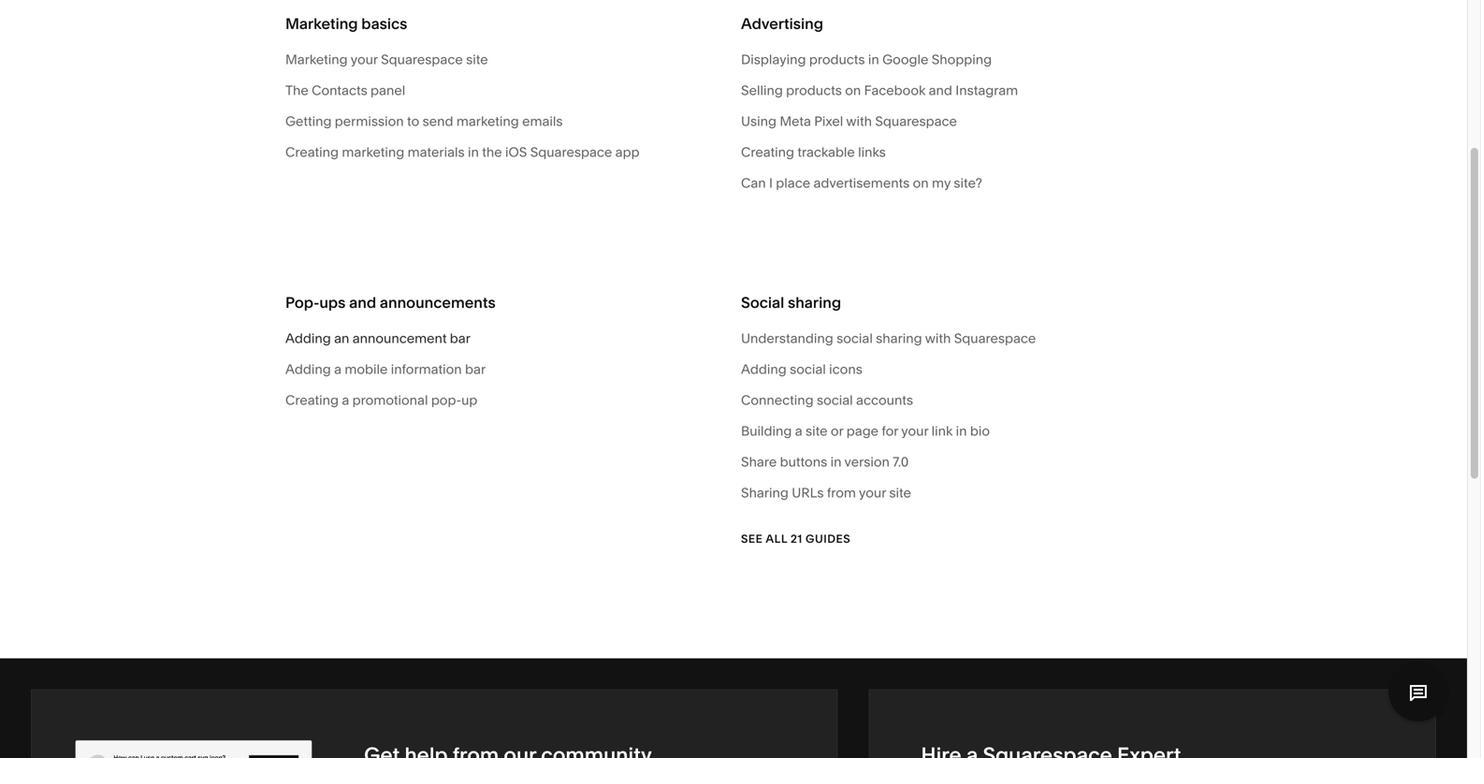 Task type: describe. For each thing, give the bounding box(es) containing it.
the
[[285, 82, 309, 98]]

share buttons in version 7.0
[[741, 454, 909, 470]]

a for creating
[[342, 392, 349, 408]]

connecting social accounts
[[741, 392, 913, 408]]

adding left an
[[285, 330, 331, 346]]

trackable
[[798, 144, 855, 160]]

marketing your squarespace site
[[285, 51, 488, 67]]

1 vertical spatial marketing
[[342, 144, 405, 160]]

social for sharing
[[837, 330, 873, 346]]

displaying products in google shopping
[[741, 51, 992, 67]]

announcement
[[353, 330, 447, 346]]

2 horizontal spatial your
[[901, 423, 929, 439]]

1 horizontal spatial site
[[806, 423, 828, 439]]

permission
[[335, 113, 404, 129]]

understanding social sharing with squarespace
[[741, 330, 1036, 346]]

creating trackable links link
[[741, 142, 1182, 162]]

up
[[461, 392, 478, 408]]

pixel
[[814, 113, 843, 129]]

21
[[791, 532, 803, 546]]

displaying products in google shopping link
[[741, 49, 1182, 70]]

squarespace up adding social icons link
[[954, 330, 1036, 346]]

building a site or page for your link in bio
[[741, 423, 990, 439]]

sharing urls from your site
[[741, 485, 911, 501]]

google
[[883, 51, 929, 67]]

panel
[[371, 82, 405, 98]]

creating a promotional pop-up
[[285, 392, 478, 408]]

a for building
[[795, 423, 803, 439]]

link
[[932, 423, 953, 439]]

selling products on facebook and instagram
[[741, 82, 1018, 98]]

connecting
[[741, 392, 814, 408]]

facebook
[[864, 82, 926, 98]]

links
[[858, 144, 886, 160]]

can i place advertisements on my site? link
[[741, 173, 1182, 193]]

1 horizontal spatial marketing
[[457, 113, 519, 129]]

squarespace inside "link"
[[381, 51, 463, 67]]

0 vertical spatial on
[[845, 82, 861, 98]]

advertisements
[[814, 175, 910, 191]]

displaying
[[741, 51, 806, 67]]

creating trackable links
[[741, 144, 886, 160]]

shopping
[[932, 51, 992, 67]]

selling products on facebook and instagram link
[[741, 80, 1182, 101]]

social for accounts
[[817, 392, 853, 408]]

mobile
[[345, 361, 388, 377]]

marketing your squarespace site link
[[285, 49, 726, 70]]

the contacts panel
[[285, 82, 405, 98]]

connecting social accounts link
[[741, 390, 1182, 410]]

from
[[827, 485, 856, 501]]

basics
[[362, 15, 407, 33]]

see all 21 guides link
[[741, 513, 851, 565]]

place
[[776, 175, 810, 191]]

adding for pop-
[[285, 361, 331, 377]]

share buttons in version 7.0 link
[[741, 452, 1182, 472]]

adding an announcement bar
[[285, 330, 471, 346]]

emails
[[522, 113, 563, 129]]

advertising
[[741, 15, 824, 33]]

my
[[932, 175, 951, 191]]

building a site or page for your link in bio link
[[741, 421, 1182, 441]]

using
[[741, 113, 777, 129]]

buttons
[[780, 454, 827, 470]]

adding social icons
[[741, 361, 863, 377]]

a for adding
[[334, 361, 342, 377]]

see
[[741, 532, 763, 546]]

creating for advertising
[[741, 144, 795, 160]]

bio
[[970, 423, 990, 439]]

send
[[423, 113, 453, 129]]

social
[[741, 293, 784, 312]]

with for sharing
[[925, 330, 951, 346]]

1 vertical spatial sharing
[[876, 330, 922, 346]]

adding a mobile information bar link
[[285, 359, 726, 379]]

getting permission to send marketing emails
[[285, 113, 563, 129]]

marketing for marketing basics
[[285, 15, 358, 33]]

using meta pixel with squarespace
[[741, 113, 957, 129]]

for
[[882, 423, 899, 439]]

promotional
[[352, 392, 428, 408]]

creating marketing materials in the ios squarespace app link
[[285, 142, 726, 162]]

see all 21 guides
[[741, 532, 851, 546]]

an
[[334, 330, 349, 346]]



Task type: vqa. For each thing, say whether or not it's contained in the screenshot.
Getting permission to send marketing emails
yes



Task type: locate. For each thing, give the bounding box(es) containing it.
creating marketing materials in the ios squarespace app
[[285, 144, 640, 160]]

getting
[[285, 113, 332, 129]]

1 vertical spatial on
[[913, 175, 929, 191]]

adding for social
[[741, 361, 787, 377]]

0 vertical spatial marketing
[[285, 15, 358, 33]]

social for icons
[[790, 361, 826, 377]]

1 vertical spatial marketing
[[285, 51, 348, 67]]

your up the contacts panel
[[351, 51, 378, 67]]

squarespace down 'emails'
[[530, 144, 612, 160]]

marketing up the
[[285, 51, 348, 67]]

your inside "link"
[[351, 51, 378, 67]]

1 vertical spatial site
[[806, 423, 828, 439]]

with for pixel
[[846, 113, 872, 129]]

version
[[845, 454, 890, 470]]

marketing up the
[[457, 113, 519, 129]]

guides
[[806, 532, 851, 546]]

marketing inside "link"
[[285, 51, 348, 67]]

products for displaying
[[809, 51, 865, 67]]

products for selling
[[786, 82, 842, 98]]

0 vertical spatial bar
[[450, 330, 471, 346]]

with inside understanding social sharing with squarespace link
[[925, 330, 951, 346]]

creating inside 'link'
[[285, 392, 339, 408]]

building
[[741, 423, 792, 439]]

creating down an
[[285, 392, 339, 408]]

app
[[615, 144, 640, 160]]

1 vertical spatial your
[[901, 423, 929, 439]]

site?
[[954, 175, 982, 191]]

urls
[[792, 485, 824, 501]]

icons
[[829, 361, 863, 377]]

1 vertical spatial a
[[342, 392, 349, 408]]

social up or at the right bottom of the page
[[817, 392, 853, 408]]

bar
[[450, 330, 471, 346], [465, 361, 486, 377]]

share
[[741, 454, 777, 470]]

0 vertical spatial site
[[466, 51, 488, 67]]

0 vertical spatial your
[[351, 51, 378, 67]]

creating down getting
[[285, 144, 339, 160]]

social up connecting social accounts
[[790, 361, 826, 377]]

products up the 'pixel'
[[786, 82, 842, 98]]

site inside "link"
[[466, 51, 488, 67]]

pop-
[[431, 392, 461, 408]]

selling
[[741, 82, 783, 98]]

social
[[837, 330, 873, 346], [790, 361, 826, 377], [817, 392, 853, 408]]

page
[[847, 423, 879, 439]]

site down 7.0
[[889, 485, 911, 501]]

1 vertical spatial products
[[786, 82, 842, 98]]

a left 'mobile'
[[334, 361, 342, 377]]

1 vertical spatial social
[[790, 361, 826, 377]]

2 horizontal spatial a
[[795, 423, 803, 439]]

on inside "link"
[[913, 175, 929, 191]]

products
[[809, 51, 865, 67], [786, 82, 842, 98]]

creating a promotional pop-up link
[[285, 390, 726, 410]]

all
[[766, 532, 788, 546]]

squarespace up panel
[[381, 51, 463, 67]]

bar up up
[[465, 361, 486, 377]]

and down displaying products in google shopping link
[[929, 82, 953, 98]]

0 horizontal spatial site
[[466, 51, 488, 67]]

sharing up 'accounts'
[[876, 330, 922, 346]]

2 horizontal spatial site
[[889, 485, 911, 501]]

adding an announcement bar link
[[285, 328, 726, 349]]

squarespace
[[381, 51, 463, 67], [875, 113, 957, 129], [530, 144, 612, 160], [954, 330, 1036, 346]]

sharing
[[741, 485, 789, 501]]

0 vertical spatial a
[[334, 361, 342, 377]]

social up icons
[[837, 330, 873, 346]]

0 vertical spatial and
[[929, 82, 953, 98]]

and right ups
[[349, 293, 376, 312]]

on up using meta pixel with squarespace on the right top
[[845, 82, 861, 98]]

materials
[[408, 144, 465, 160]]

a down 'mobile'
[[342, 392, 349, 408]]

can
[[741, 175, 766, 191]]

sharing urls from your site link
[[741, 482, 1182, 503]]

a up buttons
[[795, 423, 803, 439]]

0 horizontal spatial with
[[846, 113, 872, 129]]

in up selling products on facebook and instagram
[[868, 51, 879, 67]]

creating for marketing basics
[[285, 144, 339, 160]]

to
[[407, 113, 419, 129]]

0 horizontal spatial marketing
[[342, 144, 405, 160]]

adding left 'mobile'
[[285, 361, 331, 377]]

0 vertical spatial with
[[846, 113, 872, 129]]

a
[[334, 361, 342, 377], [342, 392, 349, 408], [795, 423, 803, 439]]

products up selling products on facebook and instagram
[[809, 51, 865, 67]]

marketing down permission
[[342, 144, 405, 160]]

on left the my
[[913, 175, 929, 191]]

announcements
[[380, 293, 496, 312]]

instagram
[[956, 82, 1018, 98]]

ups
[[319, 293, 346, 312]]

0 horizontal spatial a
[[334, 361, 342, 377]]

2 vertical spatial site
[[889, 485, 911, 501]]

with up adding social icons link
[[925, 330, 951, 346]]

0 vertical spatial products
[[809, 51, 865, 67]]

0 vertical spatial marketing
[[457, 113, 519, 129]]

1 vertical spatial and
[[349, 293, 376, 312]]

creating up i
[[741, 144, 795, 160]]

0 vertical spatial social
[[837, 330, 873, 346]]

7.0
[[893, 454, 909, 470]]

pop-ups and announcements
[[285, 293, 496, 312]]

2 marketing from the top
[[285, 51, 348, 67]]

using meta pixel with squarespace link
[[741, 111, 1182, 131]]

0 horizontal spatial your
[[351, 51, 378, 67]]

1 horizontal spatial with
[[925, 330, 951, 346]]

your right from
[[859, 485, 886, 501]]

site left or at the right bottom of the page
[[806, 423, 828, 439]]

your right for
[[901, 423, 929, 439]]

2 vertical spatial a
[[795, 423, 803, 439]]

a inside 'link'
[[342, 392, 349, 408]]

1 horizontal spatial and
[[929, 82, 953, 98]]

marketing basics
[[285, 15, 407, 33]]

sharing
[[788, 293, 841, 312], [876, 330, 922, 346]]

meta
[[780, 113, 811, 129]]

with right the 'pixel'
[[846, 113, 872, 129]]

footer image image
[[63, 721, 344, 758]]

understanding social sharing with squarespace link
[[741, 328, 1182, 349]]

marketing left basics
[[285, 15, 358, 33]]

marketing for marketing your squarespace site
[[285, 51, 348, 67]]

i
[[769, 175, 773, 191]]

in left the
[[468, 144, 479, 160]]

social sharing
[[741, 293, 841, 312]]

2 vertical spatial social
[[817, 392, 853, 408]]

adding a mobile information bar
[[285, 361, 486, 377]]

information
[[391, 361, 462, 377]]

2 vertical spatial your
[[859, 485, 886, 501]]

squarespace down facebook
[[875, 113, 957, 129]]

creating
[[285, 144, 339, 160], [741, 144, 795, 160], [285, 392, 339, 408]]

1 horizontal spatial a
[[342, 392, 349, 408]]

pop-
[[285, 293, 319, 312]]

site
[[466, 51, 488, 67], [806, 423, 828, 439], [889, 485, 911, 501]]

and
[[929, 82, 953, 98], [349, 293, 376, 312]]

adding
[[285, 330, 331, 346], [285, 361, 331, 377], [741, 361, 787, 377]]

adding social icons link
[[741, 359, 1182, 379]]

0 horizontal spatial sharing
[[788, 293, 841, 312]]

getting permission to send marketing emails link
[[285, 111, 726, 131]]

adding up connecting in the right of the page
[[741, 361, 787, 377]]

understanding
[[741, 330, 834, 346]]

0 horizontal spatial on
[[845, 82, 861, 98]]

marketing
[[457, 113, 519, 129], [342, 144, 405, 160]]

can i place advertisements on my site?
[[741, 175, 982, 191]]

0 vertical spatial sharing
[[788, 293, 841, 312]]

1 marketing from the top
[[285, 15, 358, 33]]

contacts
[[312, 82, 367, 98]]

ios
[[505, 144, 527, 160]]

accounts
[[856, 392, 913, 408]]

the
[[482, 144, 502, 160]]

or
[[831, 423, 844, 439]]

0 horizontal spatial and
[[349, 293, 376, 312]]

sharing up understanding
[[788, 293, 841, 312]]

your
[[351, 51, 378, 67], [901, 423, 929, 439], [859, 485, 886, 501]]

1 vertical spatial with
[[925, 330, 951, 346]]

1 horizontal spatial on
[[913, 175, 929, 191]]

1 horizontal spatial your
[[859, 485, 886, 501]]

1 horizontal spatial sharing
[[876, 330, 922, 346]]

bar down "announcements"
[[450, 330, 471, 346]]

site up the contacts panel link
[[466, 51, 488, 67]]

1 vertical spatial bar
[[465, 361, 486, 377]]

in down or at the right bottom of the page
[[831, 454, 842, 470]]

in left bio
[[956, 423, 967, 439]]

with inside using meta pixel with squarespace link
[[846, 113, 872, 129]]

the contacts panel link
[[285, 80, 726, 101]]



